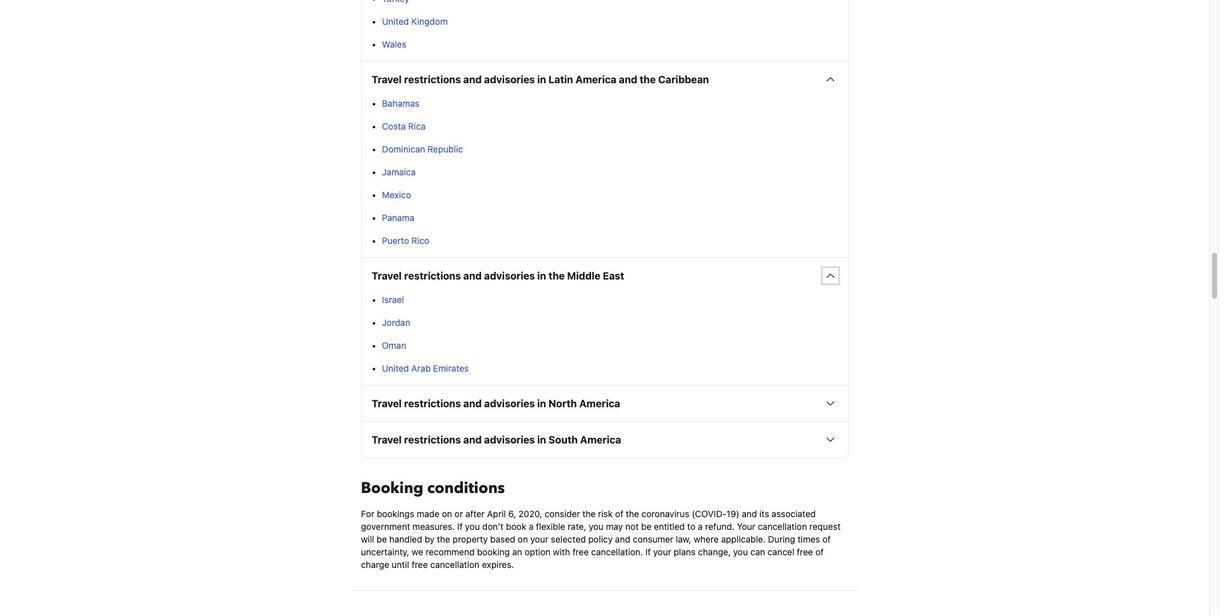 Task type: vqa. For each thing, say whether or not it's contained in the screenshot.
Costa Rica
yes



Task type: locate. For each thing, give the bounding box(es) containing it.
a right to
[[698, 521, 703, 532]]

america inside the travel restrictions and advisories in latin america and the caribbean dropdown button
[[576, 74, 617, 85]]

in left the latin
[[538, 74, 547, 85]]

2 travel from the top
[[372, 270, 402, 282]]

for
[[361, 508, 375, 519]]

you up policy
[[589, 521, 604, 532]]

america down travel restrictions and advisories in north america dropdown button
[[581, 434, 622, 445]]

travel for travel restrictions and advisories in south america
[[372, 434, 402, 445]]

1 horizontal spatial be
[[642, 521, 652, 532]]

1 united from the top
[[382, 16, 409, 27]]

(covid-
[[692, 508, 727, 519]]

6,
[[509, 508, 516, 519]]

the inside dropdown button
[[640, 74, 656, 85]]

consumer
[[633, 534, 674, 545]]

2 a from the left
[[698, 521, 703, 532]]

1 horizontal spatial if
[[646, 547, 651, 557]]

3 travel from the top
[[372, 398, 402, 409]]

0 vertical spatial america
[[576, 74, 617, 85]]

1 restrictions from the top
[[404, 74, 461, 85]]

panama link
[[382, 212, 415, 223]]

law,
[[676, 534, 692, 545]]

0 vertical spatial of
[[616, 508, 624, 519]]

1 in from the top
[[538, 74, 547, 85]]

rate,
[[568, 521, 587, 532]]

restrictions inside dropdown button
[[404, 270, 461, 282]]

united
[[382, 16, 409, 27], [382, 363, 409, 374]]

in left north
[[538, 398, 547, 409]]

in inside the travel restrictions and advisories in latin america and the caribbean dropdown button
[[538, 74, 547, 85]]

your down consumer
[[654, 547, 672, 557]]

travel restrictions and advisories in south america
[[372, 434, 622, 445]]

in for the
[[538, 270, 547, 282]]

in left middle
[[538, 270, 547, 282]]

america right the latin
[[576, 74, 617, 85]]

cancellation up during
[[758, 521, 808, 532]]

be up uncertainty,
[[377, 534, 387, 545]]

2 restrictions from the top
[[404, 270, 461, 282]]

0 vertical spatial cancellation
[[758, 521, 808, 532]]

united up wales link
[[382, 16, 409, 27]]

april
[[487, 508, 506, 519]]

of up may
[[616, 508, 624, 519]]

charge
[[361, 559, 390, 570]]

in inside travel restrictions and advisories in north america dropdown button
[[538, 398, 547, 409]]

cancel
[[768, 547, 795, 557]]

in for latin
[[538, 74, 547, 85]]

of down times
[[816, 547, 824, 557]]

america for south
[[581, 434, 622, 445]]

1 travel from the top
[[372, 74, 402, 85]]

4 restrictions from the top
[[404, 434, 461, 445]]

until
[[392, 559, 410, 570]]

if
[[458, 521, 463, 532], [646, 547, 651, 557]]

if down or
[[458, 521, 463, 532]]

the left middle
[[549, 270, 565, 282]]

1 horizontal spatial a
[[698, 521, 703, 532]]

2 united from the top
[[382, 363, 409, 374]]

america up travel restrictions and advisories in south america dropdown button
[[580, 398, 621, 409]]

advisories
[[484, 74, 535, 85], [484, 270, 535, 282], [484, 398, 535, 409], [484, 434, 535, 445]]

1 vertical spatial united
[[382, 363, 409, 374]]

2 vertical spatial america
[[581, 434, 622, 445]]

will
[[361, 534, 374, 545]]

you
[[465, 521, 480, 532], [589, 521, 604, 532], [734, 547, 749, 557]]

travel restrictions and advisories in latin america and the caribbean button
[[362, 62, 849, 97]]

puerto
[[382, 235, 409, 246]]

1 vertical spatial your
[[654, 547, 672, 557]]

selected
[[551, 534, 586, 545]]

free down selected
[[573, 547, 589, 557]]

restrictions up booking conditions
[[404, 434, 461, 445]]

travel for travel restrictions and advisories in north america
[[372, 398, 402, 409]]

1 horizontal spatial you
[[589, 521, 604, 532]]

4 advisories from the top
[[484, 434, 535, 445]]

united down oman
[[382, 363, 409, 374]]

and
[[464, 74, 482, 85], [619, 74, 638, 85], [464, 270, 482, 282], [464, 398, 482, 409], [464, 434, 482, 445], [742, 508, 758, 519], [615, 534, 631, 545]]

advisories for north
[[484, 398, 535, 409]]

in inside travel restrictions and advisories in south america dropdown button
[[538, 434, 547, 445]]

you up 'property'
[[465, 521, 480, 532]]

in inside travel restrictions and advisories in the middle east dropdown button
[[538, 270, 547, 282]]

free down we
[[412, 559, 428, 570]]

be
[[642, 521, 652, 532], [377, 534, 387, 545]]

on
[[442, 508, 452, 519], [518, 534, 528, 545]]

3 advisories from the top
[[484, 398, 535, 409]]

america for north
[[580, 398, 621, 409]]

0 vertical spatial united
[[382, 16, 409, 27]]

restrictions down united arab emirates
[[404, 398, 461, 409]]

israel
[[382, 294, 404, 305]]

in left the south at the left
[[538, 434, 547, 445]]

be right not
[[642, 521, 652, 532]]

0 vertical spatial be
[[642, 521, 652, 532]]

0 horizontal spatial cancellation
[[431, 559, 480, 570]]

rica
[[408, 121, 426, 132]]

costa rica link
[[382, 121, 426, 132]]

booking
[[361, 478, 424, 499]]

0 horizontal spatial free
[[412, 559, 428, 570]]

on left or
[[442, 508, 452, 519]]

3 in from the top
[[538, 398, 547, 409]]

1 vertical spatial if
[[646, 547, 651, 557]]

travel up israel
[[372, 270, 402, 282]]

by
[[425, 534, 435, 545]]

you down applicable.
[[734, 547, 749, 557]]

in for south
[[538, 434, 547, 445]]

on up an
[[518, 534, 528, 545]]

your
[[531, 534, 549, 545], [654, 547, 672, 557]]

the
[[640, 74, 656, 85], [549, 270, 565, 282], [583, 508, 596, 519], [626, 508, 640, 519], [437, 534, 451, 545]]

request
[[810, 521, 841, 532]]

travel inside dropdown button
[[372, 270, 402, 282]]

with
[[553, 547, 571, 557]]

1 vertical spatial be
[[377, 534, 387, 545]]

arab
[[412, 363, 431, 374]]

travel down united arab emirates
[[372, 398, 402, 409]]

if down consumer
[[646, 547, 651, 557]]

2 vertical spatial of
[[816, 547, 824, 557]]

book
[[506, 521, 527, 532]]

puerto rico
[[382, 235, 430, 246]]

associated
[[772, 508, 816, 519]]

0 horizontal spatial your
[[531, 534, 549, 545]]

2020,
[[519, 508, 543, 519]]

booking
[[477, 547, 510, 557]]

america inside travel restrictions and advisories in north america dropdown button
[[580, 398, 621, 409]]

0 vertical spatial if
[[458, 521, 463, 532]]

restrictions for travel restrictions and advisories in south america
[[404, 434, 461, 445]]

costa rica
[[382, 121, 426, 132]]

middle
[[568, 270, 601, 282]]

cancellation down recommend
[[431, 559, 480, 570]]

1 advisories from the top
[[484, 74, 535, 85]]

2 in from the top
[[538, 270, 547, 282]]

conditions
[[427, 478, 505, 499]]

a down 2020, in the left bottom of the page
[[529, 521, 534, 532]]

applicable.
[[722, 534, 766, 545]]

restrictions
[[404, 74, 461, 85], [404, 270, 461, 282], [404, 398, 461, 409], [404, 434, 461, 445]]

1 vertical spatial cancellation
[[431, 559, 480, 570]]

mexico link
[[382, 189, 411, 200]]

restrictions down rico
[[404, 270, 461, 282]]

united for united arab emirates
[[382, 363, 409, 374]]

travel up booking
[[372, 434, 402, 445]]

4 travel from the top
[[372, 434, 402, 445]]

america for latin
[[576, 74, 617, 85]]

0 horizontal spatial on
[[442, 508, 452, 519]]

dominican
[[382, 144, 425, 154]]

advisories inside dropdown button
[[484, 270, 535, 282]]

of
[[616, 508, 624, 519], [823, 534, 831, 545], [816, 547, 824, 557]]

america
[[576, 74, 617, 85], [580, 398, 621, 409], [581, 434, 622, 445]]

4 in from the top
[[538, 434, 547, 445]]

free down times
[[797, 547, 814, 557]]

america inside travel restrictions and advisories in south america dropdown button
[[581, 434, 622, 445]]

1 horizontal spatial on
[[518, 534, 528, 545]]

times
[[798, 534, 821, 545]]

in
[[538, 74, 547, 85], [538, 270, 547, 282], [538, 398, 547, 409], [538, 434, 547, 445]]

the left caribbean
[[640, 74, 656, 85]]

your up option
[[531, 534, 549, 545]]

of down request
[[823, 534, 831, 545]]

travel restrictions and advisories in latin america and the caribbean
[[372, 74, 710, 85]]

policy
[[589, 534, 613, 545]]

flexible
[[536, 521, 566, 532]]

2 advisories from the top
[[484, 270, 535, 282]]

1 horizontal spatial your
[[654, 547, 672, 557]]

measures.
[[413, 521, 455, 532]]

3 restrictions from the top
[[404, 398, 461, 409]]

travel up bahamas link
[[372, 74, 402, 85]]

1 vertical spatial america
[[580, 398, 621, 409]]

0 horizontal spatial if
[[458, 521, 463, 532]]

0 vertical spatial on
[[442, 508, 452, 519]]

0 horizontal spatial a
[[529, 521, 534, 532]]

restrictions up bahamas
[[404, 74, 461, 85]]

uncertainty,
[[361, 547, 410, 557]]

your
[[737, 521, 756, 532]]

cancellation
[[758, 521, 808, 532], [431, 559, 480, 570]]

0 vertical spatial your
[[531, 534, 549, 545]]



Task type: describe. For each thing, give the bounding box(es) containing it.
can
[[751, 547, 766, 557]]

bahamas link
[[382, 98, 420, 109]]

costa
[[382, 121, 406, 132]]

travel for travel restrictions and advisories in latin america and the caribbean
[[372, 74, 402, 85]]

advisories for south
[[484, 434, 535, 445]]

latin
[[549, 74, 574, 85]]

1 vertical spatial on
[[518, 534, 528, 545]]

travel restrictions and advisories in the middle east
[[372, 270, 625, 282]]

1 horizontal spatial cancellation
[[758, 521, 808, 532]]

0 horizontal spatial you
[[465, 521, 480, 532]]

refund.
[[706, 521, 735, 532]]

restrictions for travel restrictions and advisories in latin america and the caribbean
[[404, 74, 461, 85]]

where
[[694, 534, 719, 545]]

bahamas
[[382, 98, 420, 109]]

the right 'by'
[[437, 534, 451, 545]]

east
[[603, 270, 625, 282]]

rico
[[412, 235, 430, 246]]

handled
[[390, 534, 423, 545]]

travel restrictions and advisories in south america button
[[362, 422, 849, 458]]

wales link
[[382, 39, 407, 50]]

oman
[[382, 340, 407, 351]]

an
[[513, 547, 523, 557]]

israel link
[[382, 294, 404, 305]]

recommend
[[426, 547, 475, 557]]

jordan link
[[382, 317, 410, 328]]

united arab emirates
[[382, 363, 469, 374]]

wales
[[382, 39, 407, 50]]

expires.
[[482, 559, 514, 570]]

property
[[453, 534, 488, 545]]

advisories for latin
[[484, 74, 535, 85]]

bookings
[[377, 508, 415, 519]]

jamaica
[[382, 167, 416, 177]]

oman link
[[382, 340, 407, 351]]

1 horizontal spatial free
[[573, 547, 589, 557]]

1 a from the left
[[529, 521, 534, 532]]

entitled
[[654, 521, 685, 532]]

the inside dropdown button
[[549, 270, 565, 282]]

2 horizontal spatial you
[[734, 547, 749, 557]]

travel restrictions and advisories in north america button
[[362, 386, 849, 421]]

travel for travel restrictions and advisories in the middle east
[[372, 270, 402, 282]]

dominican republic link
[[382, 144, 463, 154]]

puerto rico link
[[382, 235, 430, 246]]

the up not
[[626, 508, 640, 519]]

travel restrictions and advisories in north america
[[372, 398, 621, 409]]

2 horizontal spatial free
[[797, 547, 814, 557]]

emirates
[[433, 363, 469, 374]]

in for north
[[538, 398, 547, 409]]

don't
[[483, 521, 504, 532]]

government
[[361, 521, 410, 532]]

restrictions for travel restrictions and advisories in north america
[[404, 398, 461, 409]]

based
[[491, 534, 516, 545]]

may
[[606, 521, 623, 532]]

north
[[549, 398, 577, 409]]

option
[[525, 547, 551, 557]]

change,
[[699, 547, 731, 557]]

after
[[466, 508, 485, 519]]

caribbean
[[659, 74, 710, 85]]

restrictions for travel restrictions and advisories in the middle east
[[404, 270, 461, 282]]

travel restrictions and advisories in the middle east button
[[362, 258, 849, 294]]

united for united kingdom
[[382, 16, 409, 27]]

jamaica link
[[382, 167, 416, 177]]

south
[[549, 434, 578, 445]]

consider
[[545, 508, 580, 519]]

or
[[455, 508, 463, 519]]

during
[[769, 534, 796, 545]]

made
[[417, 508, 440, 519]]

to
[[688, 521, 696, 532]]

united arab emirates link
[[382, 363, 469, 374]]

panama
[[382, 212, 415, 223]]

not
[[626, 521, 639, 532]]

the left risk
[[583, 508, 596, 519]]

kingdom
[[412, 16, 448, 27]]

coronavirus
[[642, 508, 690, 519]]

its
[[760, 508, 770, 519]]

mexico
[[382, 189, 411, 200]]

0 horizontal spatial be
[[377, 534, 387, 545]]

united kingdom link
[[382, 16, 448, 27]]

jordan
[[382, 317, 410, 328]]

booking conditions
[[361, 478, 505, 499]]

plans
[[674, 547, 696, 557]]

hotels information - accordion controls element
[[361, 0, 849, 458]]

dominican republic
[[382, 144, 463, 154]]

for bookings made on or after april 6, 2020, consider the risk of the coronavirus (covid-19) and its associated government measures. if you don't book a flexible rate, you may not be entitled to a refund. your cancellation request will be handled by the property based on your selected policy and consumer law, where applicable. during times of uncertainty, we recommend booking an option with free cancellation. if your plans change, you can cancel free of charge until free cancellation expires.
[[361, 508, 841, 570]]

1 vertical spatial of
[[823, 534, 831, 545]]

risk
[[599, 508, 613, 519]]

we
[[412, 547, 424, 557]]

cancellation.
[[592, 547, 643, 557]]

republic
[[428, 144, 463, 154]]

united kingdom
[[382, 16, 448, 27]]

and inside dropdown button
[[464, 270, 482, 282]]

advisories for the
[[484, 270, 535, 282]]



